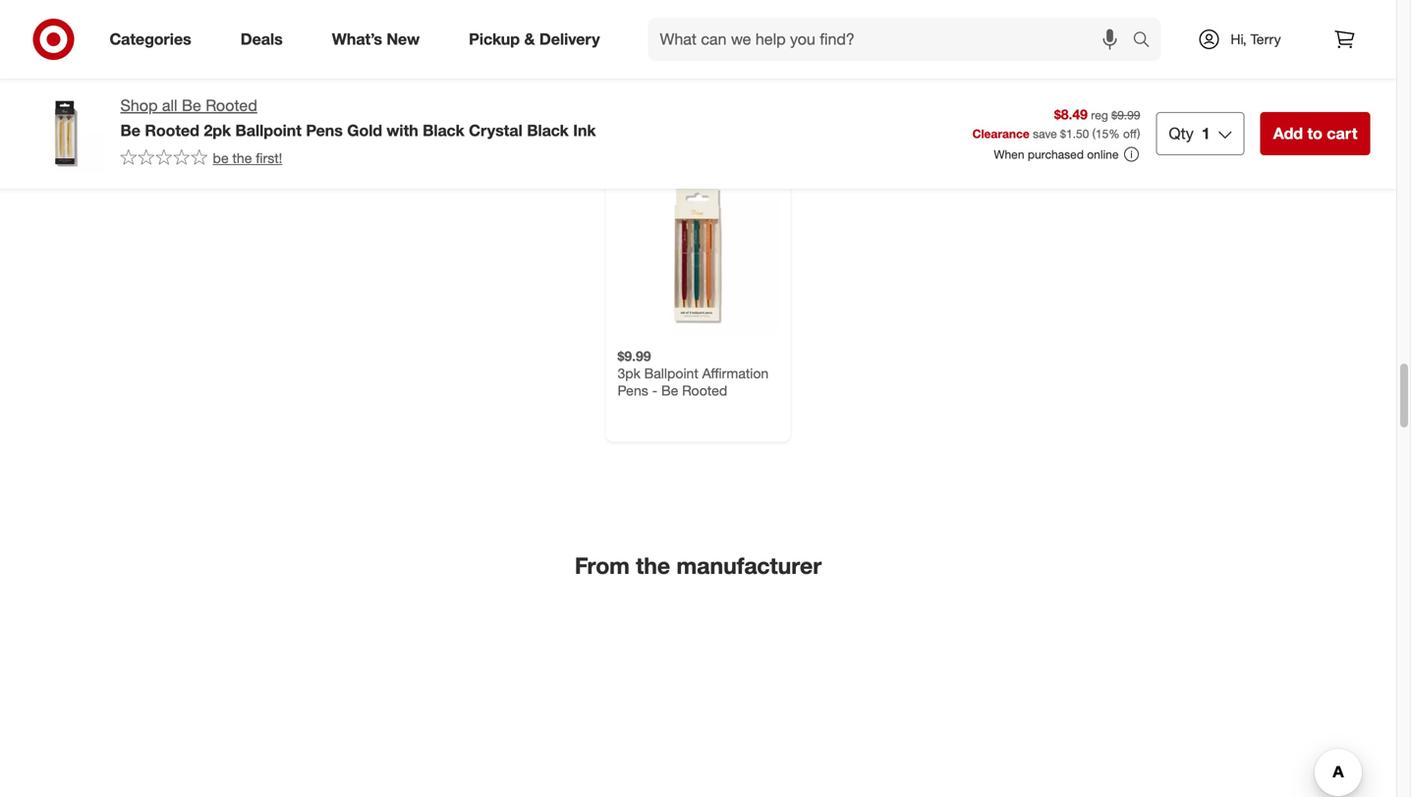 Task type: describe. For each thing, give the bounding box(es) containing it.
what's
[[332, 30, 382, 49]]

$9.99 inside $9.99 3pk ballpoint affirmation pens - be rooted
[[618, 347, 651, 365]]

2 black from the left
[[527, 121, 569, 140]]

3pk
[[618, 365, 641, 382]]

online
[[1087, 147, 1119, 162]]

pickup
[[469, 30, 520, 49]]

to
[[1308, 124, 1323, 143]]

shop all be rooted be rooted 2pk ballpoint pens gold with black crystal black ink
[[120, 96, 596, 140]]

15
[[1096, 126, 1109, 141]]

$
[[1061, 126, 1066, 141]]

pickup & delivery link
[[452, 18, 625, 61]]

)
[[1137, 126, 1141, 141]]

1 black from the left
[[423, 121, 465, 140]]

manufacturer
[[677, 552, 822, 579]]

add to cart
[[1274, 124, 1358, 143]]

gold
[[347, 121, 382, 140]]

pickup & delivery
[[469, 30, 600, 49]]

deals link
[[224, 18, 307, 61]]

%
[[1109, 126, 1120, 141]]

3pk ballpoint affirmation pens - be rooted image
[[618, 174, 779, 336]]

all
[[162, 96, 177, 115]]

0 vertical spatial be
[[182, 96, 201, 115]]

ink
[[573, 121, 596, 140]]

add
[[1274, 124, 1303, 143]]

qty
[[1169, 124, 1194, 143]]

categories
[[110, 30, 191, 49]]

from the manufacturer
[[575, 552, 822, 579]]

clearance
[[973, 126, 1030, 141]]

affirmation
[[702, 365, 769, 382]]

1
[[1202, 124, 1211, 143]]

$9.99 3pk ballpoint affirmation pens - be rooted
[[618, 347, 769, 399]]

be the first! link
[[120, 148, 282, 168]]

be the first!
[[213, 149, 282, 166]]

with
[[387, 121, 418, 140]]

0 horizontal spatial be
[[120, 121, 141, 140]]

qty 1
[[1169, 124, 1211, 143]]

hi, terry
[[1231, 30, 1281, 48]]

&
[[524, 30, 535, 49]]

pens inside the shop all be rooted be rooted 2pk ballpoint pens gold with black crystal black ink
[[306, 121, 343, 140]]

ballpoint inside $9.99 3pk ballpoint affirmation pens - be rooted
[[645, 365, 699, 382]]

what's new
[[332, 30, 420, 49]]

search
[[1124, 32, 1171, 51]]



Task type: locate. For each thing, give the bounding box(es) containing it.
from
[[575, 552, 630, 579]]

0 vertical spatial pens
[[306, 121, 343, 140]]

be inside $9.99 3pk ballpoint affirmation pens - be rooted
[[662, 382, 679, 399]]

1 horizontal spatial be
[[182, 96, 201, 115]]

0 horizontal spatial rooted
[[145, 121, 199, 140]]

crystal
[[469, 121, 523, 140]]

0 horizontal spatial pens
[[306, 121, 343, 140]]

What can we help you find? suggestions appear below search field
[[648, 18, 1138, 61]]

reg
[[1091, 108, 1109, 122]]

0 horizontal spatial ballpoint
[[235, 121, 302, 140]]

purchased
[[1028, 147, 1084, 162]]

what's new link
[[315, 18, 444, 61]]

0 horizontal spatial $9.99
[[618, 347, 651, 365]]

2 vertical spatial rooted
[[682, 382, 728, 399]]

black right with
[[423, 121, 465, 140]]

ballpoint
[[235, 121, 302, 140], [645, 365, 699, 382]]

first!
[[256, 149, 282, 166]]

1 horizontal spatial ballpoint
[[645, 365, 699, 382]]

image of be rooted 2pk ballpoint pens gold with black crystal black ink image
[[26, 94, 105, 173]]

$8.49 reg $9.99 clearance save $ 1.50 ( 15 % off )
[[973, 106, 1141, 141]]

the right from
[[636, 552, 670, 579]]

ballpoint up first!
[[235, 121, 302, 140]]

0 horizontal spatial the
[[232, 149, 252, 166]]

2 horizontal spatial rooted
[[682, 382, 728, 399]]

0 horizontal spatial black
[[423, 121, 465, 140]]

hi,
[[1231, 30, 1247, 48]]

$9.99
[[1112, 108, 1141, 122], [618, 347, 651, 365]]

1 horizontal spatial $9.99
[[1112, 108, 1141, 122]]

rooted down all
[[145, 121, 199, 140]]

1.50
[[1066, 126, 1089, 141]]

the for first!
[[232, 149, 252, 166]]

the inside be the first! link
[[232, 149, 252, 166]]

search button
[[1124, 18, 1171, 65]]

save
[[1033, 126, 1057, 141]]

1 horizontal spatial black
[[527, 121, 569, 140]]

1 vertical spatial pens
[[618, 382, 649, 399]]

delivery
[[540, 30, 600, 49]]

terry
[[1251, 30, 1281, 48]]

the
[[232, 149, 252, 166], [636, 552, 670, 579]]

pens
[[306, 121, 343, 140], [618, 382, 649, 399]]

-
[[652, 382, 658, 399]]

ballpoint inside the shop all be rooted be rooted 2pk ballpoint pens gold with black crystal black ink
[[235, 121, 302, 140]]

0 vertical spatial $9.99
[[1112, 108, 1141, 122]]

pens left the gold
[[306, 121, 343, 140]]

when purchased online
[[994, 147, 1119, 162]]

0 vertical spatial ballpoint
[[235, 121, 302, 140]]

be down shop on the top of the page
[[120, 121, 141, 140]]

off
[[1124, 126, 1137, 141]]

1 vertical spatial ballpoint
[[645, 365, 699, 382]]

rooted right -
[[682, 382, 728, 399]]

rooted
[[206, 96, 257, 115], [145, 121, 199, 140], [682, 382, 728, 399]]

add to cart button
[[1261, 112, 1371, 155]]

categories link
[[93, 18, 216, 61]]

the right be
[[232, 149, 252, 166]]

0 vertical spatial rooted
[[206, 96, 257, 115]]

2 horizontal spatial be
[[662, 382, 679, 399]]

deals
[[241, 30, 283, 49]]

be right all
[[182, 96, 201, 115]]

1 vertical spatial rooted
[[145, 121, 199, 140]]

shop
[[120, 96, 158, 115]]

pens left -
[[618, 382, 649, 399]]

1 horizontal spatial the
[[636, 552, 670, 579]]

1 vertical spatial be
[[120, 121, 141, 140]]

1 vertical spatial $9.99
[[618, 347, 651, 365]]

black left the ink
[[527, 121, 569, 140]]

1 horizontal spatial rooted
[[206, 96, 257, 115]]

0 vertical spatial the
[[232, 149, 252, 166]]

$9.99 inside the $8.49 reg $9.99 clearance save $ 1.50 ( 15 % off )
[[1112, 108, 1141, 122]]

pens inside $9.99 3pk ballpoint affirmation pens - be rooted
[[618, 382, 649, 399]]

the for manufacturer
[[636, 552, 670, 579]]

$8.49
[[1055, 106, 1088, 123]]

be
[[213, 149, 229, 166]]

2pk
[[204, 121, 231, 140]]

(
[[1093, 126, 1096, 141]]

rooted inside $9.99 3pk ballpoint affirmation pens - be rooted
[[682, 382, 728, 399]]

1 horizontal spatial pens
[[618, 382, 649, 399]]

black
[[423, 121, 465, 140], [527, 121, 569, 140]]

ballpoint right 3pk in the left top of the page
[[645, 365, 699, 382]]

2 vertical spatial be
[[662, 382, 679, 399]]

be right -
[[662, 382, 679, 399]]

rooted up 2pk
[[206, 96, 257, 115]]

when
[[994, 147, 1025, 162]]

cart
[[1327, 124, 1358, 143]]

new
[[387, 30, 420, 49]]

be
[[182, 96, 201, 115], [120, 121, 141, 140], [662, 382, 679, 399]]

1 vertical spatial the
[[636, 552, 670, 579]]



Task type: vqa. For each thing, say whether or not it's contained in the screenshot.
Deals
yes



